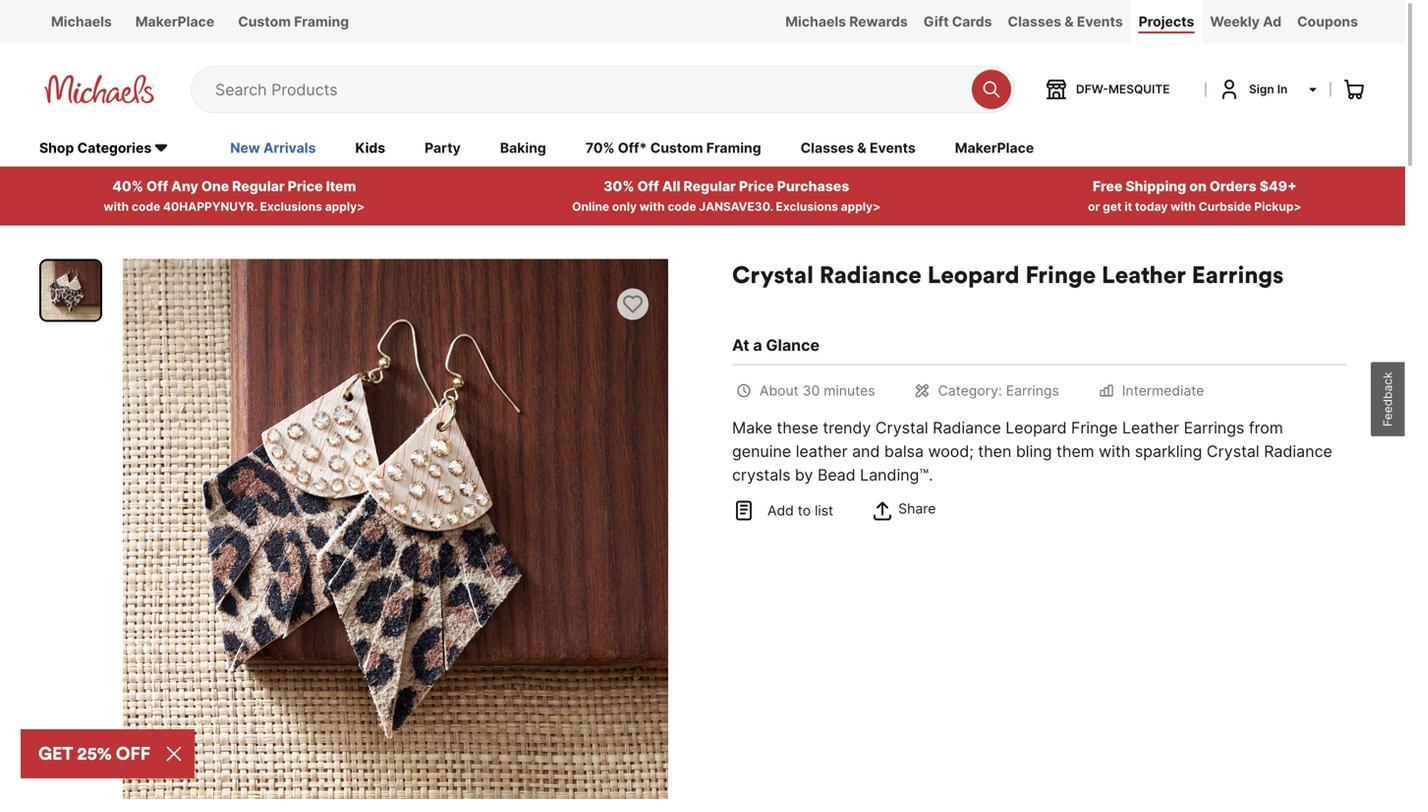 Task type: describe. For each thing, give the bounding box(es) containing it.
party
[[425, 140, 461, 157]]

add
[[768, 503, 794, 519]]

shop
[[39, 140, 74, 157]]

regular inside 30% off all regular price purchases online only with code jansave30. exclusions apply>
[[684, 178, 736, 195]]

cards
[[952, 13, 992, 30]]

sign in button
[[1218, 78, 1319, 101]]

1 vertical spatial makerplace
[[955, 140, 1034, 157]]

michaels rewards link
[[778, 0, 916, 43]]

tabler image for category:
[[915, 383, 931, 399]]

30%
[[604, 178, 635, 195]]

kids link
[[355, 138, 386, 160]]

30
[[803, 383, 820, 399]]

tabler image for about
[[736, 383, 752, 399]]

new
[[230, 140, 260, 157]]

leather inside make these trendy crystal radiance leopard fringe leather earrings from genuine leather and balsa wood; then bling them with sparkling crystal radiance crystals by bead landing™.
[[1123, 419, 1180, 438]]

0 horizontal spatial classes & events link
[[801, 138, 916, 160]]

new arrivals
[[230, 140, 316, 157]]

michaels rewards
[[786, 13, 908, 30]]

0 vertical spatial events
[[1077, 13, 1123, 30]]

0 vertical spatial leather
[[1102, 260, 1186, 290]]

custom inside "link"
[[238, 13, 291, 30]]

crystals
[[732, 466, 791, 485]]

at
[[732, 336, 750, 355]]

1 horizontal spatial custom
[[651, 140, 703, 157]]

it
[[1125, 200, 1133, 214]]

apply> inside 40% off any one regular price item with code 40happynuyr. exclusions apply>
[[325, 200, 365, 214]]

these
[[777, 419, 819, 438]]

code inside 30% off all regular price purchases online only with code jansave30. exclusions apply>
[[668, 200, 697, 214]]

baking link
[[500, 138, 546, 160]]

wood;
[[929, 442, 974, 461]]

all
[[662, 178, 681, 195]]

at a glance
[[732, 336, 820, 355]]

0 horizontal spatial crystal
[[732, 260, 814, 290]]

sign
[[1250, 82, 1275, 96]]

with inside make these trendy crystal radiance leopard fringe leather earrings from genuine leather and balsa wood; then bling them with sparkling crystal radiance crystals by bead landing™.
[[1099, 442, 1131, 461]]

free
[[1093, 178, 1123, 195]]

sparkling
[[1135, 442, 1203, 461]]

about
[[760, 383, 799, 399]]

rewards
[[850, 13, 908, 30]]

free shipping on orders $49+ or get it today with curbside pickup>
[[1088, 178, 1302, 214]]

classes & events for classes & events link to the top
[[1008, 13, 1123, 30]]

get
[[1103, 200, 1122, 214]]

share
[[899, 501, 936, 517]]

0 vertical spatial leopard
[[928, 260, 1020, 290]]

coupons
[[1298, 13, 1359, 30]]

gift cards
[[924, 13, 992, 30]]

tabler image for add
[[732, 499, 756, 523]]

with inside 30% off all regular price purchases online only with code jansave30. exclusions apply>
[[640, 200, 665, 214]]

70% off* custom framing link
[[586, 138, 762, 160]]

category:
[[938, 383, 1003, 399]]

pickup>
[[1255, 200, 1302, 214]]

1 vertical spatial events
[[870, 140, 916, 157]]

item
[[326, 178, 356, 195]]

minutes
[[824, 383, 876, 399]]

exclusions inside 30% off all regular price purchases online only with code jansave30. exclusions apply>
[[776, 200, 838, 214]]

mesquite
[[1109, 82, 1170, 96]]

$49+
[[1260, 178, 1297, 195]]

0 vertical spatial makerplace link
[[124, 0, 226, 43]]

tabler image for share
[[871, 499, 895, 523]]

online
[[572, 200, 610, 214]]

balsa
[[885, 442, 924, 461]]

genuine
[[732, 442, 792, 461]]

ad
[[1263, 13, 1282, 30]]

them
[[1057, 442, 1095, 461]]

Search Input field
[[215, 67, 962, 112]]

coupons link
[[1290, 0, 1366, 43]]

project main thumbnail image
[[123, 259, 668, 799]]

shipping
[[1126, 178, 1187, 195]]

today
[[1136, 200, 1168, 214]]

category: earrings
[[938, 383, 1060, 399]]

arrivals
[[263, 140, 316, 157]]

intermediate
[[1122, 383, 1205, 399]]

any
[[171, 178, 198, 195]]

0 vertical spatial classes
[[1008, 13, 1062, 30]]

dfw-
[[1076, 82, 1109, 96]]

list
[[815, 503, 834, 519]]

and
[[852, 442, 880, 461]]

weekly ad
[[1211, 13, 1282, 30]]

regular inside 40% off any one regular price item with code 40happynuyr. exclusions apply>
[[232, 178, 285, 195]]

about 30 minutes
[[760, 383, 876, 399]]

shop categories
[[39, 140, 152, 157]]

michaels for michaels
[[51, 13, 112, 30]]

& for classes & events link to the top
[[1065, 13, 1074, 30]]

30% off all regular price purchases online only with code jansave30. exclusions apply>
[[572, 178, 881, 214]]

orders
[[1210, 178, 1257, 195]]

or
[[1088, 200, 1100, 214]]

jansave30.
[[699, 200, 773, 214]]

baking
[[500, 140, 546, 157]]

dfw-mesquite button
[[1045, 78, 1194, 101]]

weekly ad link
[[1203, 0, 1290, 43]]

make these trendy crystal radiance leopard fringe leather earrings from genuine leather and balsa wood; then bling them with sparkling crystal radiance crystals by bead landing™.
[[732, 419, 1333, 485]]



Task type: locate. For each thing, give the bounding box(es) containing it.
1 horizontal spatial radiance
[[933, 419, 1002, 438]]

code down all
[[668, 200, 697, 214]]

regular down new arrivals link
[[232, 178, 285, 195]]

0 horizontal spatial exclusions
[[260, 200, 322, 214]]

events
[[1077, 13, 1123, 30], [870, 140, 916, 157]]

off inside 40% off any one regular price item with code 40happynuyr. exclusions apply>
[[147, 178, 168, 195]]

2 horizontal spatial radiance
[[1264, 442, 1333, 461]]

0 horizontal spatial price
[[288, 178, 323, 195]]

1 vertical spatial radiance
[[933, 419, 1002, 438]]

tabler image for intermediate
[[1099, 383, 1115, 399]]

a
[[753, 336, 763, 355]]

exclusions down purchases
[[776, 200, 838, 214]]

2 horizontal spatial crystal
[[1207, 442, 1260, 461]]

0 vertical spatial framing
[[294, 13, 349, 30]]

1 michaels from the left
[[51, 13, 112, 30]]

1 horizontal spatial framing
[[707, 140, 762, 157]]

2 vertical spatial crystal
[[1207, 442, 1260, 461]]

exclusions inside 40% off any one regular price item with code 40happynuyr. exclusions apply>
[[260, 200, 322, 214]]

2 vertical spatial earrings
[[1184, 419, 1245, 438]]

framing inside "link"
[[294, 13, 349, 30]]

0 vertical spatial makerplace
[[135, 13, 214, 30]]

leather
[[796, 442, 848, 461]]

earrings inside make these trendy crystal radiance leopard fringe leather earrings from genuine leather and balsa wood; then bling them with sparkling crystal radiance crystals by bead landing™.
[[1184, 419, 1245, 438]]

2 horizontal spatial tabler image
[[1099, 383, 1115, 399]]

classes & events link up purchases
[[801, 138, 916, 160]]

2 price from the left
[[739, 178, 774, 195]]

tabler image left share
[[871, 499, 895, 523]]

2 vertical spatial radiance
[[1264, 442, 1333, 461]]

1 vertical spatial earrings
[[1006, 383, 1060, 399]]

0 vertical spatial earrings
[[1192, 260, 1284, 290]]

1 horizontal spatial &
[[1065, 13, 1074, 30]]

crystal down 'from'
[[1207, 442, 1260, 461]]

classes & events link up dfw-
[[1000, 0, 1131, 43]]

0 vertical spatial radiance
[[820, 260, 922, 290]]

dfw-mesquite
[[1076, 82, 1170, 96]]

tabler image
[[736, 383, 752, 399], [732, 499, 756, 523]]

apply> inside 30% off all regular price purchases online only with code jansave30. exclusions apply>
[[841, 200, 881, 214]]

one
[[201, 178, 229, 195]]

0 vertical spatial &
[[1065, 13, 1074, 30]]

1 horizontal spatial exclusions
[[776, 200, 838, 214]]

purchases
[[777, 178, 850, 195]]

makerplace link
[[124, 0, 226, 43], [955, 138, 1034, 160]]

glance
[[766, 336, 820, 355]]

classes right cards
[[1008, 13, 1062, 30]]

leather
[[1102, 260, 1186, 290], [1123, 419, 1180, 438]]

1 horizontal spatial crystal
[[876, 419, 929, 438]]

makerplace right michaels 'link'
[[135, 13, 214, 30]]

1 horizontal spatial classes & events
[[1008, 13, 1123, 30]]

1 horizontal spatial apply>
[[841, 200, 881, 214]]

2 code from the left
[[668, 200, 697, 214]]

2 off from the left
[[638, 178, 659, 195]]

makerplace
[[135, 13, 214, 30], [955, 140, 1034, 157]]

0 horizontal spatial michaels
[[51, 13, 112, 30]]

by
[[795, 466, 813, 485]]

earrings down curbside
[[1192, 260, 1284, 290]]

with down the 40%
[[104, 200, 129, 214]]

0 horizontal spatial makerplace link
[[124, 0, 226, 43]]

shop categories link
[[39, 138, 191, 160]]

classes & events up purchases
[[801, 140, 916, 157]]

crystal up balsa
[[876, 419, 929, 438]]

1 horizontal spatial price
[[739, 178, 774, 195]]

40%
[[112, 178, 144, 195]]

only
[[612, 200, 637, 214]]

code down the 40%
[[132, 200, 160, 214]]

1 horizontal spatial classes & events link
[[1000, 0, 1131, 43]]

2 regular from the left
[[684, 178, 736, 195]]

&
[[1065, 13, 1074, 30], [858, 140, 867, 157]]

1 exclusions from the left
[[260, 200, 322, 214]]

apply> down purchases
[[841, 200, 881, 214]]

tabler image left the category:
[[915, 383, 931, 399]]

code
[[132, 200, 160, 214], [668, 200, 697, 214]]

1 horizontal spatial michaels
[[786, 13, 846, 30]]

40% off any one regular price item with code 40happynuyr. exclusions apply>
[[104, 178, 365, 214]]

leopard inside make these trendy crystal radiance leopard fringe leather earrings from genuine leather and balsa wood; then bling them with sparkling crystal radiance crystals by bead landing™.
[[1006, 419, 1067, 438]]

1 vertical spatial classes & events
[[801, 140, 916, 157]]

0 horizontal spatial radiance
[[820, 260, 922, 290]]

with right them
[[1099, 442, 1131, 461]]

kids
[[355, 140, 386, 157]]

search button image
[[982, 79, 1002, 99]]

70% off* custom framing
[[586, 140, 762, 157]]

0 horizontal spatial off
[[147, 178, 168, 195]]

exclusions
[[260, 200, 322, 214], [776, 200, 838, 214]]

1 vertical spatial leather
[[1123, 419, 1180, 438]]

leather up sparkling
[[1123, 419, 1180, 438]]

classes & events link
[[1000, 0, 1131, 43], [801, 138, 916, 160]]

in
[[1278, 82, 1288, 96]]

1 horizontal spatial tabler image
[[915, 383, 931, 399]]

projects link
[[1131, 0, 1203, 43]]

1 vertical spatial crystal
[[876, 419, 929, 438]]

with right only
[[640, 200, 665, 214]]

off for 40%
[[147, 178, 168, 195]]

1 vertical spatial leopard
[[1006, 419, 1067, 438]]

bead
[[818, 466, 856, 485]]

0 horizontal spatial tabler image
[[871, 499, 895, 523]]

1 horizontal spatial code
[[668, 200, 697, 214]]

1 horizontal spatial makerplace
[[955, 140, 1034, 157]]

1 regular from the left
[[232, 178, 285, 195]]

70%
[[586, 140, 615, 157]]

then
[[978, 442, 1012, 461]]

& for the leftmost classes & events link
[[858, 140, 867, 157]]

michaels
[[51, 13, 112, 30], [786, 13, 846, 30]]

1 horizontal spatial classes
[[1008, 13, 1062, 30]]

fringe inside make these trendy crystal radiance leopard fringe leather earrings from genuine leather and balsa wood; then bling them with sparkling crystal radiance crystals by bead landing™.
[[1072, 419, 1118, 438]]

crystal up at a glance in the right of the page
[[732, 260, 814, 290]]

0 vertical spatial custom
[[238, 13, 291, 30]]

custom
[[238, 13, 291, 30], [651, 140, 703, 157]]

heart image
[[621, 293, 645, 316]]

leather down today
[[1102, 260, 1186, 290]]

with inside 'free shipping on orders $49+ or get it today with curbside pickup>'
[[1171, 200, 1196, 214]]

tabler image left about at the right
[[736, 383, 752, 399]]

code inside 40% off any one regular price item with code 40happynuyr. exclusions apply>
[[132, 200, 160, 214]]

gift
[[924, 13, 949, 30]]

price up jansave30.
[[739, 178, 774, 195]]

with down on
[[1171, 200, 1196, 214]]

1 horizontal spatial off
[[638, 178, 659, 195]]

1 horizontal spatial regular
[[684, 178, 736, 195]]

off inside 30% off all regular price purchases online only with code jansave30. exclusions apply>
[[638, 178, 659, 195]]

0 horizontal spatial regular
[[232, 178, 285, 195]]

2 exclusions from the left
[[776, 200, 838, 214]]

add to list button
[[732, 499, 857, 523]]

with inside 40% off any one regular price item with code 40happynuyr. exclusions apply>
[[104, 200, 129, 214]]

fringe
[[1026, 260, 1096, 290], [1072, 419, 1118, 438]]

1 horizontal spatial makerplace link
[[955, 138, 1034, 160]]

0 vertical spatial tabler image
[[736, 383, 752, 399]]

1 vertical spatial fringe
[[1072, 419, 1118, 438]]

crystal radiance leopard fringe leather earrings
[[732, 260, 1284, 290]]

on
[[1190, 178, 1207, 195]]

off left the any
[[147, 178, 168, 195]]

add to list
[[768, 503, 834, 519]]

0 vertical spatial crystal
[[732, 260, 814, 290]]

to
[[798, 503, 811, 519]]

0 vertical spatial classes & events
[[1008, 13, 1123, 30]]

0 vertical spatial classes & events link
[[1000, 0, 1131, 43]]

regular
[[232, 178, 285, 195], [684, 178, 736, 195]]

leopard
[[928, 260, 1020, 290], [1006, 419, 1067, 438]]

projects
[[1139, 13, 1195, 30]]

1 vertical spatial tabler image
[[732, 499, 756, 523]]

1 vertical spatial classes & events link
[[801, 138, 916, 160]]

0 horizontal spatial &
[[858, 140, 867, 157]]

party link
[[425, 138, 461, 160]]

1 vertical spatial classes
[[801, 140, 854, 157]]

0 horizontal spatial classes
[[801, 140, 854, 157]]

2 michaels from the left
[[786, 13, 846, 30]]

off left all
[[638, 178, 659, 195]]

0 horizontal spatial events
[[870, 140, 916, 157]]

1 vertical spatial makerplace link
[[955, 138, 1034, 160]]

michaels for michaels rewards
[[786, 13, 846, 30]]

earrings
[[1192, 260, 1284, 290], [1006, 383, 1060, 399], [1184, 419, 1245, 438]]

curbside
[[1199, 200, 1252, 214]]

tabler image left add
[[732, 499, 756, 523]]

off*
[[618, 140, 647, 157]]

1 vertical spatial custom
[[651, 140, 703, 157]]

earrings up make these trendy crystal radiance leopard fringe leather earrings from genuine leather and balsa wood; then bling them with sparkling crystal radiance crystals by bead landing™.
[[1006, 383, 1060, 399]]

weekly
[[1211, 13, 1260, 30]]

1 horizontal spatial events
[[1077, 13, 1123, 30]]

crystal radiance leopard fringe leather earrings image 1 image
[[41, 261, 100, 320]]

exclusions down arrivals
[[260, 200, 322, 214]]

40happynuyr.
[[163, 200, 257, 214]]

regular up jansave30.
[[684, 178, 736, 195]]

sign in
[[1250, 82, 1288, 96]]

makerplace down search button image
[[955, 140, 1034, 157]]

1 vertical spatial &
[[858, 140, 867, 157]]

custom framing
[[238, 13, 349, 30]]

custom framing link
[[226, 0, 361, 43]]

classes & events for the leftmost classes & events link
[[801, 140, 916, 157]]

michaels inside 'link'
[[51, 13, 112, 30]]

new arrivals link
[[230, 138, 316, 160]]

make
[[732, 419, 773, 438]]

1 code from the left
[[132, 200, 160, 214]]

1 off from the left
[[147, 178, 168, 195]]

price inside 40% off any one regular price item with code 40happynuyr. exclusions apply>
[[288, 178, 323, 195]]

categories
[[77, 140, 152, 157]]

off for 30%
[[638, 178, 659, 195]]

0 horizontal spatial code
[[132, 200, 160, 214]]

fringe down "or"
[[1026, 260, 1096, 290]]

apply> down 'item'
[[325, 200, 365, 214]]

landing™.
[[860, 466, 933, 485]]

1 vertical spatial framing
[[707, 140, 762, 157]]

classes & events up dfw-
[[1008, 13, 1123, 30]]

0 horizontal spatial custom
[[238, 13, 291, 30]]

earrings up sparkling
[[1184, 419, 1245, 438]]

from
[[1249, 419, 1284, 438]]

1 apply> from the left
[[325, 200, 365, 214]]

price left 'item'
[[288, 178, 323, 195]]

bling
[[1016, 442, 1052, 461]]

price inside 30% off all regular price purchases online only with code jansave30. exclusions apply>
[[739, 178, 774, 195]]

apply>
[[325, 200, 365, 214], [841, 200, 881, 214]]

tabler image left intermediate
[[1099, 383, 1115, 399]]

classes & events
[[1008, 13, 1123, 30], [801, 140, 916, 157]]

2 apply> from the left
[[841, 200, 881, 214]]

0 horizontal spatial classes & events
[[801, 140, 916, 157]]

0 horizontal spatial framing
[[294, 13, 349, 30]]

1 price from the left
[[288, 178, 323, 195]]

tabler image
[[915, 383, 931, 399], [1099, 383, 1115, 399], [871, 499, 895, 523]]

0 horizontal spatial makerplace
[[135, 13, 214, 30]]

fringe up them
[[1072, 419, 1118, 438]]

classes & events inside classes & events link
[[1008, 13, 1123, 30]]

0 horizontal spatial apply>
[[325, 200, 365, 214]]

michaels inside "link"
[[786, 13, 846, 30]]

classes up purchases
[[801, 140, 854, 157]]

trendy
[[823, 419, 871, 438]]

0 vertical spatial fringe
[[1026, 260, 1096, 290]]



Task type: vqa. For each thing, say whether or not it's contained in the screenshot.


